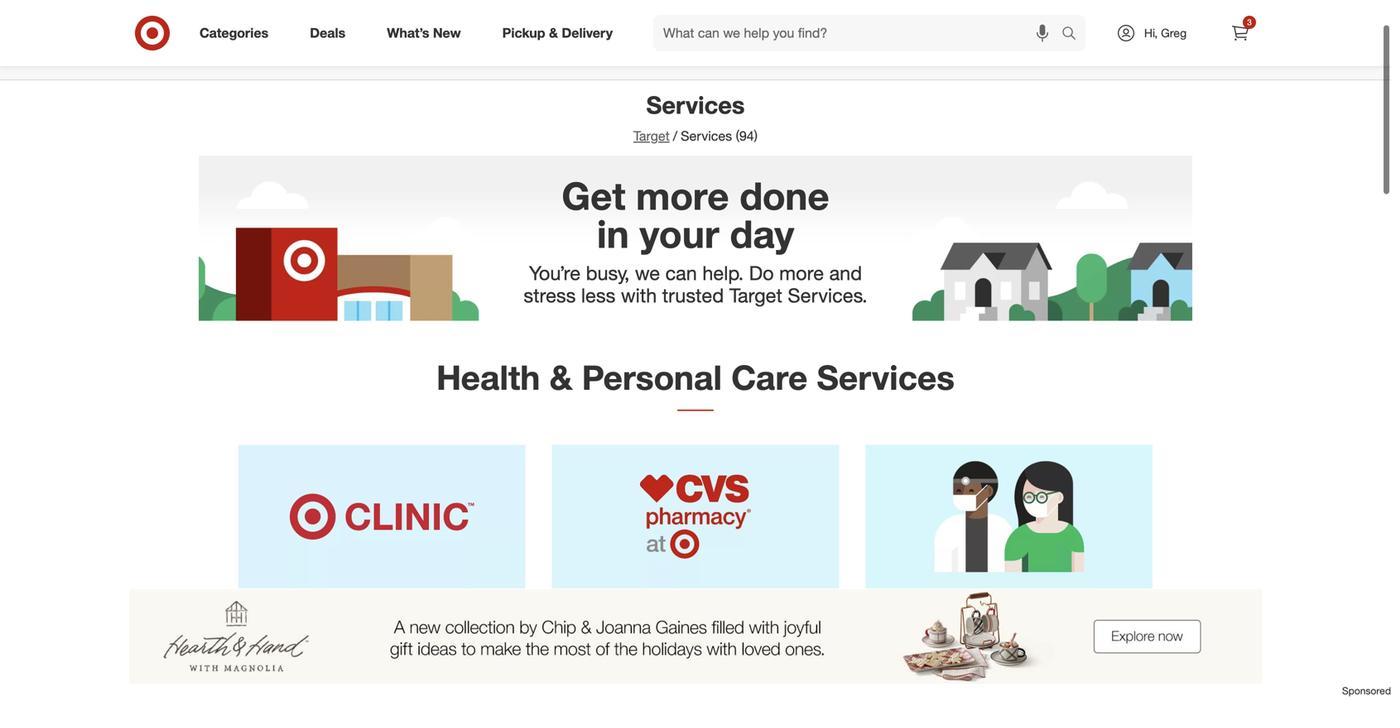 Task type: describe. For each thing, give the bounding box(es) containing it.
your inside pharmacy prescriptions online and on-the-go. shop target for your pharmacy and medical needs at great prices.
[[552, 640, 575, 654]]

what's new
[[387, 25, 461, 41]]

0 vertical spatial get
[[562, 173, 626, 219]]

christmas
[[880, 50, 933, 64]]

pickup
[[503, 25, 546, 41]]

3
[[1248, 17, 1252, 27]]

on
[[765, 24, 786, 46]]

without
[[372, 623, 410, 638]]

pickup & delivery
[[503, 25, 613, 41]]

week
[[389, 640, 417, 654]]

12pm
[[742, 50, 772, 64]]

contacts
[[1010, 623, 1055, 638]]

need
[[343, 623, 369, 638]]

hi, greg
[[1145, 26, 1187, 40]]

categories
[[200, 25, 269, 41]]

you're
[[529, 262, 581, 285]]

you
[[321, 623, 339, 638]]

eye
[[934, 623, 952, 638]]

get inside optical schedule an eye exam, get contacts or find a new pair of eye-catching frames.
[[990, 623, 1006, 638]]

or
[[1058, 623, 1068, 638]]

stress
[[524, 284, 576, 308]]

advertisement region
[[0, 590, 1392, 684]]

what's
[[387, 25, 430, 41]]

categories link
[[186, 15, 289, 51]]

wednesday,
[[626, 50, 691, 64]]

by
[[864, 50, 877, 64]]

the
[[275, 623, 292, 638]]

new
[[433, 25, 461, 41]]

1 vertical spatial services
[[681, 128, 732, 144]]

target clinic logo image
[[239, 445, 526, 589]]

0 horizontal spatial to
[[660, 24, 676, 46]]

frames.
[[950, 640, 988, 654]]

them
[[835, 50, 861, 64]]

2 vertical spatial services
[[817, 357, 955, 398]]

eve.
[[936, 50, 958, 64]]

with
[[621, 284, 657, 308]]

pharmacy
[[578, 640, 630, 654]]

0 vertical spatial services
[[647, 90, 745, 120]]

all
[[261, 623, 272, 638]]

time
[[791, 24, 827, 46]]

(94)
[[736, 128, 758, 144]]

done
[[740, 173, 830, 219]]

delivery
[[562, 25, 613, 41]]

in
[[597, 211, 629, 257]]

care
[[295, 623, 318, 638]]

12/20
[[694, 50, 724, 64]]

deals
[[310, 25, 346, 41]]

cst
[[775, 50, 798, 64]]

7
[[343, 640, 349, 654]]

target.
[[487, 640, 521, 654]]

& for personal
[[550, 357, 573, 398]]

get more done
[[562, 173, 830, 219]]

prices.
[[778, 640, 813, 654]]

you're busy, we can help. do more and stress less with trusted target services.
[[524, 262, 868, 308]]

online
[[624, 623, 655, 638]]

can
[[666, 262, 697, 285]]

an
[[918, 623, 931, 638]]

services.
[[788, 284, 868, 308]]

your inside the ship holiday gifts to your door on time wednesday, 12/20 at 12pm cst to get them by christmas eve.
[[681, 24, 717, 46]]

gifts
[[618, 24, 655, 46]]

do
[[750, 262, 774, 285]]

a for clinic
[[455, 623, 461, 638]]

search
[[1055, 27, 1094, 43]]

day
[[730, 211, 795, 257]]

& for delivery
[[549, 25, 558, 41]]

door
[[722, 24, 760, 46]]

in your day
[[597, 211, 795, 257]]

we
[[635, 262, 660, 285]]

target inside you're busy, we can help. do more and stress less with trusted target services.
[[730, 284, 783, 308]]

hi,
[[1145, 26, 1158, 40]]

target link
[[634, 128, 670, 144]]

pharmacy
[[552, 599, 644, 622]]

new
[[1104, 623, 1125, 638]]

the-
[[698, 623, 719, 638]]



Task type: locate. For each thing, give the bounding box(es) containing it.
a
[[455, 623, 461, 638], [1094, 623, 1100, 638], [380, 640, 386, 654]]

target inside services target / services (94)
[[634, 128, 670, 144]]

&
[[549, 25, 558, 41], [550, 357, 573, 398]]

1 horizontal spatial get
[[990, 623, 1006, 638]]

get
[[815, 50, 831, 64], [990, 623, 1006, 638]]

shop
[[738, 623, 766, 638]]

0 vertical spatial &
[[549, 25, 558, 41]]

clinic
[[464, 623, 491, 638]]

on-
[[681, 623, 698, 638]]

your down making
[[433, 640, 456, 654]]

less
[[581, 284, 616, 308]]

get up busy,
[[562, 173, 626, 219]]

1 vertical spatial &
[[550, 357, 573, 398]]

more inside you're busy, we can help. do more and stress less with trusted target services.
[[780, 262, 824, 285]]

services target / services (94)
[[634, 90, 758, 144]]

1 vertical spatial more
[[780, 262, 824, 285]]

1 horizontal spatial more
[[780, 262, 824, 285]]

get right exam,
[[990, 623, 1006, 638]]

___
[[678, 385, 714, 414]]

needs
[[700, 640, 732, 654]]

0 horizontal spatial get
[[815, 50, 831, 64]]

optical
[[866, 599, 931, 622]]

holiday
[[554, 24, 614, 46]]

1 horizontal spatial and
[[658, 623, 677, 638]]

deals link
[[296, 15, 366, 51]]

eye-
[[879, 640, 902, 654]]

a inside optical schedule an eye exam, get contacts or find a new pair of eye-catching frames.
[[1094, 623, 1100, 638]]

to
[[660, 24, 676, 46], [801, 50, 812, 64]]

a for optical
[[1094, 623, 1100, 638]]

1 horizontal spatial to
[[801, 50, 812, 64]]

1 horizontal spatial get
[[562, 173, 626, 219]]

ship
[[513, 24, 550, 46]]

0 horizontal spatial get
[[239, 623, 257, 638]]

sponsored
[[1343, 685, 1392, 697]]

What can we help you find? suggestions appear below search field
[[654, 15, 1066, 51]]

3 link
[[1223, 15, 1259, 51]]

making
[[414, 623, 451, 638]]

0 horizontal spatial a
[[380, 640, 386, 654]]

more down / at the top left
[[636, 173, 729, 219]]

cvs pharmacy at target image
[[552, 445, 840, 589]]

0 horizontal spatial more
[[636, 173, 729, 219]]

for
[[804, 623, 818, 638]]

health
[[437, 357, 540, 398]]

your up can
[[640, 211, 720, 257]]

at inside pharmacy prescriptions online and on-the-go. shop target for your pharmacy and medical needs at great prices.
[[735, 640, 745, 654]]

2 horizontal spatial and
[[830, 262, 863, 285]]

health & personal care services
[[437, 357, 955, 398]]

your up 12/20
[[681, 24, 717, 46]]

appointment.
[[239, 640, 307, 654]]

local
[[459, 640, 483, 654]]

trusted
[[663, 284, 724, 308]]

your inside 'clinic get all the care you need without making a clinic appointment. open 7 days a week at your local target.'
[[433, 640, 456, 654]]

0 vertical spatial and
[[830, 262, 863, 285]]

at down shop
[[735, 640, 745, 654]]

pair
[[1128, 623, 1148, 638]]

2 horizontal spatial a
[[1094, 623, 1100, 638]]

at inside 'clinic get all the care you need without making a clinic appointment. open 7 days a week at your local target.'
[[420, 640, 430, 654]]

and
[[830, 262, 863, 285], [658, 623, 677, 638], [633, 640, 653, 654]]

get left all
[[239, 623, 257, 638]]

of
[[866, 640, 876, 654]]

clinic
[[239, 599, 290, 622]]

1 vertical spatial to
[[801, 50, 812, 64]]

target up prices. at right bottom
[[769, 623, 801, 638]]

at down "door"
[[728, 50, 738, 64]]

busy,
[[586, 262, 630, 285]]

1 vertical spatial target
[[730, 284, 783, 308]]

clinic get all the care you need without making a clinic appointment. open 7 days a week at your local target.
[[239, 599, 521, 654]]

and inside you're busy, we can help. do more and stress less with trusted target services.
[[830, 262, 863, 285]]

0 vertical spatial get
[[815, 50, 831, 64]]

more right "do"
[[780, 262, 824, 285]]

& right health
[[550, 357, 573, 398]]

your
[[681, 24, 717, 46], [640, 211, 720, 257], [433, 640, 456, 654], [552, 640, 575, 654]]

1 vertical spatial get
[[990, 623, 1006, 638]]

at down making
[[420, 640, 430, 654]]

0 horizontal spatial and
[[633, 640, 653, 654]]

a right find
[[1094, 623, 1100, 638]]

optical schedule an eye exam, get contacts or find a new pair of eye-catching frames.
[[866, 599, 1148, 654]]

go.
[[719, 623, 735, 638]]

get inside 'clinic get all the care you need without making a clinic appointment. open 7 days a week at your local target.'
[[239, 623, 257, 638]]

1 vertical spatial and
[[658, 623, 677, 638]]

catching
[[902, 640, 946, 654]]

2 vertical spatial target
[[769, 623, 801, 638]]

care
[[732, 357, 808, 398]]

what's new link
[[373, 15, 482, 51]]

a left the clinic
[[455, 623, 461, 638]]

at
[[728, 50, 738, 64], [420, 640, 430, 654], [735, 640, 745, 654]]

target down day
[[730, 284, 783, 308]]

services
[[647, 90, 745, 120], [681, 128, 732, 144], [817, 357, 955, 398]]

get inside the ship holiday gifts to your door on time wednesday, 12/20 at 12pm cst to get them by christmas eve.
[[815, 50, 831, 64]]

get
[[562, 173, 626, 219], [239, 623, 257, 638]]

prescriptions
[[552, 623, 620, 638]]

personal
[[582, 357, 722, 398]]

medical
[[656, 640, 697, 654]]

2 vertical spatial and
[[633, 640, 653, 654]]

get left them
[[815, 50, 831, 64]]

schedule
[[866, 623, 915, 638]]

target inside pharmacy prescriptions online and on-the-go. shop target for your pharmacy and medical needs at great prices.
[[769, 623, 801, 638]]

days
[[352, 640, 377, 654]]

0 vertical spatial target
[[634, 128, 670, 144]]

find
[[1071, 623, 1091, 638]]

1 horizontal spatial a
[[455, 623, 461, 638]]

search button
[[1055, 15, 1094, 55]]

/
[[673, 128, 678, 144]]

more
[[636, 173, 729, 219], [780, 262, 824, 285]]

exam,
[[956, 623, 987, 638]]

your down prescriptions
[[552, 640, 575, 654]]

pharmacy prescriptions online and on-the-go. shop target for your pharmacy and medical needs at great prices.
[[552, 599, 818, 654]]

1 & from the top
[[549, 25, 558, 41]]

open
[[311, 640, 339, 654]]

pickup & delivery link
[[489, 15, 634, 51]]

0 vertical spatial to
[[660, 24, 676, 46]]

ship holiday gifts to your door on time wednesday, 12/20 at 12pm cst to get them by christmas eve.
[[513, 24, 958, 64]]

target
[[634, 128, 670, 144], [730, 284, 783, 308], [769, 623, 801, 638]]

2 & from the top
[[550, 357, 573, 398]]

help.
[[703, 262, 744, 285]]

a down without on the bottom left of page
[[380, 640, 386, 654]]

target left / at the top left
[[634, 128, 670, 144]]

to up the wednesday,
[[660, 24, 676, 46]]

greg
[[1162, 26, 1187, 40]]

to right cst
[[801, 50, 812, 64]]

1 vertical spatial get
[[239, 623, 257, 638]]

at inside the ship holiday gifts to your door on time wednesday, 12/20 at 12pm cst to get them by christmas eve.
[[728, 50, 738, 64]]

great
[[748, 640, 775, 654]]

& right pickup
[[549, 25, 558, 41]]

0 vertical spatial more
[[636, 173, 729, 219]]



Task type: vqa. For each thing, say whether or not it's contained in the screenshot.
'&' to the bottom
yes



